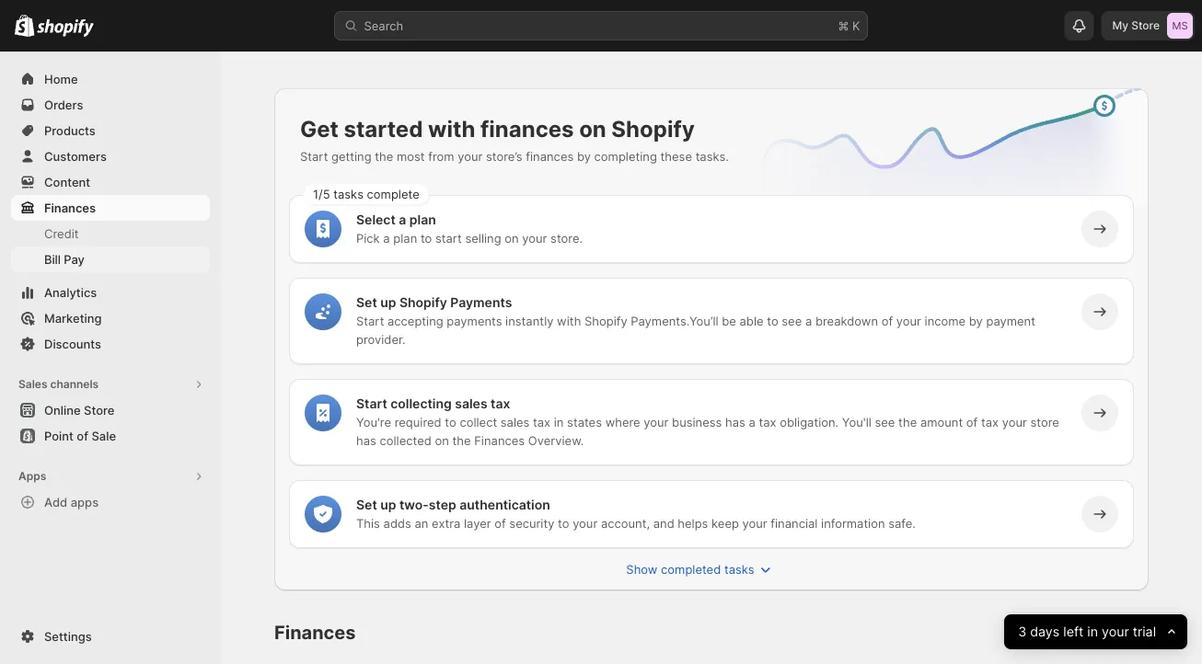 Task type: locate. For each thing, give the bounding box(es) containing it.
the inside get started with finances on shopify start getting the most from your store's finances by completing these tasks.
[[375, 149, 393, 163]]

your left 'account,'
[[573, 516, 598, 531]]

on inside get started with finances on shopify start getting the most from your store's finances by completing these tasks.
[[579, 115, 606, 142]]

home link
[[11, 66, 210, 92]]

your
[[458, 149, 483, 163], [522, 231, 547, 245], [896, 314, 921, 328], [644, 415, 669, 429], [1002, 415, 1027, 429], [573, 516, 598, 531], [742, 516, 767, 531], [1102, 624, 1129, 640]]

start up provider.
[[356, 314, 384, 328]]

1 up from the top
[[380, 295, 396, 311]]

your right keep
[[742, 516, 767, 531]]

of inside set up two-step authentication this adds an extra layer of security to your account, and helps keep your financial information safe.
[[494, 516, 506, 531]]

helps
[[678, 516, 708, 531]]

by left completing
[[577, 149, 591, 163]]

set up shopify payments start accepting payments instantly with shopify payments.you'll be able to see a breakdown of your income by payment provider.
[[356, 295, 1035, 347]]

on down the required at the left bottom of page
[[435, 434, 449, 448]]

tasks
[[333, 187, 364, 201], [724, 562, 754, 577]]

1 vertical spatial has
[[356, 434, 376, 448]]

tax up collect at bottom left
[[491, 396, 510, 412]]

your left trial
[[1102, 624, 1129, 640]]

0 vertical spatial see
[[782, 314, 802, 328]]

collected
[[380, 434, 431, 448]]

0 horizontal spatial tasks
[[333, 187, 364, 201]]

to right the able
[[767, 314, 778, 328]]

up up adds
[[380, 497, 396, 513]]

set inside 'set up shopify payments start accepting payments instantly with shopify payments.you'll be able to see a breakdown of your income by payment provider.'
[[356, 295, 377, 311]]

0 horizontal spatial store
[[84, 403, 115, 417]]

payments
[[450, 295, 512, 311]]

to inside start collecting sales tax you're required to collect sales tax in states where your business has a tax obligation. you'll see the amount of tax your store has collected on the finances overview.
[[445, 415, 456, 429]]

0 vertical spatial up
[[380, 295, 396, 311]]

in up overview.
[[554, 415, 564, 429]]

0 horizontal spatial on
[[435, 434, 449, 448]]

discounts
[[44, 337, 101, 351]]

your left 'store.'
[[522, 231, 547, 245]]

1 vertical spatial plan
[[393, 231, 417, 245]]

on up completing
[[579, 115, 606, 142]]

1 horizontal spatial see
[[875, 415, 895, 429]]

store inside button
[[84, 403, 115, 417]]

1 horizontal spatial sales
[[501, 415, 530, 429]]

1 vertical spatial the
[[898, 415, 917, 429]]

the left most
[[375, 149, 393, 163]]

in right left
[[1087, 624, 1098, 640]]

tax left obligation.
[[759, 415, 776, 429]]

1 horizontal spatial in
[[1087, 624, 1098, 640]]

your left income
[[896, 314, 921, 328]]

2 vertical spatial finances
[[274, 622, 356, 644]]

2 vertical spatial on
[[435, 434, 449, 448]]

start up you're
[[356, 396, 387, 412]]

keep
[[712, 516, 739, 531]]

1 vertical spatial set
[[356, 497, 377, 513]]

on inside select a plan pick a plan to start selling on your store.
[[505, 231, 519, 245]]

you'll
[[842, 415, 872, 429]]

0 horizontal spatial sales
[[455, 396, 487, 412]]

0 vertical spatial sales
[[455, 396, 487, 412]]

to right the security
[[558, 516, 569, 531]]

get started with finances on shopify start getting the most from your store's finances by completing these tasks.
[[300, 115, 729, 163]]

extra
[[432, 516, 461, 531]]

finances
[[44, 201, 96, 215], [474, 434, 525, 448], [274, 622, 356, 644]]

store.
[[551, 231, 583, 245]]

1/5 tasks complete
[[313, 187, 419, 201]]

discounts link
[[11, 331, 210, 357]]

2 horizontal spatial the
[[898, 415, 917, 429]]

apps
[[18, 470, 46, 483]]

0 horizontal spatial see
[[782, 314, 802, 328]]

online store
[[44, 403, 115, 417]]

your right where
[[644, 415, 669, 429]]

a left breakdown at the top
[[805, 314, 812, 328]]

2 vertical spatial the
[[452, 434, 471, 448]]

to left collect at bottom left
[[445, 415, 456, 429]]

settings
[[44, 630, 92, 644]]

collect
[[460, 415, 497, 429]]

up up "accepting"
[[380, 295, 396, 311]]

an
[[415, 516, 428, 531]]

1 vertical spatial in
[[1087, 624, 1098, 640]]

point of sale
[[44, 429, 116, 443]]

the
[[375, 149, 393, 163], [898, 415, 917, 429], [452, 434, 471, 448]]

0 vertical spatial tasks
[[333, 187, 364, 201]]

up
[[380, 295, 396, 311], [380, 497, 396, 513]]

pay
[[64, 252, 84, 266]]

with up from
[[428, 115, 475, 142]]

your inside 'set up shopify payments start accepting payments instantly with shopify payments.you'll be able to see a breakdown of your income by payment provider.'
[[896, 314, 921, 328]]

0 vertical spatial finances
[[44, 201, 96, 215]]

store up the sale
[[84, 403, 115, 417]]

1 vertical spatial start
[[356, 314, 384, 328]]

0 vertical spatial shopify
[[611, 115, 695, 142]]

finances up store's at the top left
[[481, 115, 574, 142]]

completed
[[661, 562, 721, 577]]

shopify left payments.you'll
[[584, 314, 627, 328]]

0 vertical spatial with
[[428, 115, 475, 142]]

⌘ k
[[838, 18, 860, 33]]

1 vertical spatial store
[[84, 403, 115, 417]]

the down collect at bottom left
[[452, 434, 471, 448]]

1 vertical spatial with
[[557, 314, 581, 328]]

of right amount at bottom right
[[966, 415, 978, 429]]

of left the sale
[[77, 429, 88, 443]]

by right income
[[969, 314, 983, 328]]

store right my
[[1131, 19, 1160, 32]]

2 horizontal spatial on
[[579, 115, 606, 142]]

select a plan image
[[314, 220, 332, 238]]

has down you're
[[356, 434, 376, 448]]

in
[[554, 415, 564, 429], [1087, 624, 1098, 640]]

settings link
[[11, 624, 210, 650]]

with
[[428, 115, 475, 142], [557, 314, 581, 328]]

credit link
[[11, 221, 210, 247]]

1 horizontal spatial has
[[725, 415, 745, 429]]

set up provider.
[[356, 295, 377, 311]]

0 horizontal spatial by
[[577, 149, 591, 163]]

left
[[1063, 624, 1083, 640]]

1 horizontal spatial shopify image
[[37, 19, 94, 37]]

see right the able
[[782, 314, 802, 328]]

up inside set up two-step authentication this adds an extra layer of security to your account, and helps keep your financial information safe.
[[380, 497, 396, 513]]

orders link
[[11, 92, 210, 118]]

0 horizontal spatial with
[[428, 115, 475, 142]]

2 up from the top
[[380, 497, 396, 513]]

1 horizontal spatial store
[[1131, 19, 1160, 32]]

two-
[[399, 497, 429, 513]]

select a plan pick a plan to start selling on your store.
[[356, 212, 583, 245]]

collecting
[[390, 396, 452, 412]]

finances right store's at the top left
[[526, 149, 574, 163]]

start inside start collecting sales tax you're required to collect sales tax in states where your business has a tax obligation. you'll see the amount of tax your store has collected on the finances overview.
[[356, 396, 387, 412]]

see right 'you'll'
[[875, 415, 895, 429]]

tax
[[491, 396, 510, 412], [533, 415, 551, 429], [759, 415, 776, 429], [981, 415, 999, 429]]

1 vertical spatial finances
[[474, 434, 525, 448]]

with right instantly on the top of the page
[[557, 314, 581, 328]]

1 vertical spatial up
[[380, 497, 396, 513]]

shopify
[[611, 115, 695, 142], [399, 295, 447, 311], [584, 314, 627, 328]]

you're
[[356, 415, 391, 429]]

0 vertical spatial in
[[554, 415, 564, 429]]

start inside 'set up shopify payments start accepting payments instantly with shopify payments.you'll be able to see a breakdown of your income by payment provider.'
[[356, 314, 384, 328]]

point of sale link
[[11, 423, 210, 449]]

tasks inside button
[[724, 562, 754, 577]]

plan down the select
[[393, 231, 417, 245]]

of
[[881, 314, 893, 328], [966, 415, 978, 429], [77, 429, 88, 443], [494, 516, 506, 531]]

to inside set up two-step authentication this adds an extra layer of security to your account, and helps keep your financial information safe.
[[558, 516, 569, 531]]

set up this
[[356, 497, 377, 513]]

payments
[[447, 314, 502, 328]]

online store link
[[11, 398, 210, 423]]

where
[[605, 415, 640, 429]]

the left amount at bottom right
[[898, 415, 917, 429]]

account,
[[601, 516, 650, 531]]

tasks down keep
[[724, 562, 754, 577]]

shopify image
[[15, 14, 34, 37], [37, 19, 94, 37]]

2 horizontal spatial finances
[[474, 434, 525, 448]]

apps
[[71, 495, 99, 509]]

shopify up "accepting"
[[399, 295, 447, 311]]

your inside get started with finances on shopify start getting the most from your store's finances by completing these tasks.
[[458, 149, 483, 163]]

on right selling
[[505, 231, 519, 245]]

1 horizontal spatial tasks
[[724, 562, 754, 577]]

1 vertical spatial by
[[969, 314, 983, 328]]

shopify up these
[[611, 115, 695, 142]]

shopify inside get started with finances on shopify start getting the most from your store's finances by completing these tasks.
[[611, 115, 695, 142]]

of inside start collecting sales tax you're required to collect sales tax in states where your business has a tax obligation. you'll see the amount of tax your store has collected on the finances overview.
[[966, 415, 978, 429]]

finances
[[481, 115, 574, 142], [526, 149, 574, 163]]

in inside dropdown button
[[1087, 624, 1098, 640]]

these
[[660, 149, 692, 163]]

1 horizontal spatial by
[[969, 314, 983, 328]]

0 vertical spatial the
[[375, 149, 393, 163]]

of right breakdown at the top
[[881, 314, 893, 328]]

up for two-
[[380, 497, 396, 513]]

tasks right 1/5
[[333, 187, 364, 201]]

show completed tasks button
[[278, 557, 1123, 583]]

a right business
[[749, 415, 755, 429]]

start down get on the top left of the page
[[300, 149, 328, 163]]

complete
[[367, 187, 419, 201]]

my
[[1112, 19, 1128, 32]]

your left store
[[1002, 415, 1027, 429]]

store for online store
[[84, 403, 115, 417]]

up for shopify
[[380, 295, 396, 311]]

sales
[[455, 396, 487, 412], [501, 415, 530, 429]]

1 set from the top
[[356, 295, 377, 311]]

your right from
[[458, 149, 483, 163]]

0 vertical spatial start
[[300, 149, 328, 163]]

0 horizontal spatial in
[[554, 415, 564, 429]]

of down authentication
[[494, 516, 506, 531]]

analytics
[[44, 285, 97, 300]]

1 vertical spatial see
[[875, 415, 895, 429]]

0 vertical spatial store
[[1131, 19, 1160, 32]]

has right business
[[725, 415, 745, 429]]

2 vertical spatial shopify
[[584, 314, 627, 328]]

2 set from the top
[[356, 497, 377, 513]]

see
[[782, 314, 802, 328], [875, 415, 895, 429]]

tax right amount at bottom right
[[981, 415, 999, 429]]

days
[[1030, 624, 1059, 640]]

sales right collect at bottom left
[[501, 415, 530, 429]]

home
[[44, 72, 78, 86]]

0 horizontal spatial finances
[[44, 201, 96, 215]]

tasks.
[[696, 149, 729, 163]]

0 vertical spatial on
[[579, 115, 606, 142]]

up inside 'set up shopify payments start accepting payments instantly with shopify payments.you'll be able to see a breakdown of your income by payment provider.'
[[380, 295, 396, 311]]

set inside set up two-step authentication this adds an extra layer of security to your account, and helps keep your financial information safe.
[[356, 497, 377, 513]]

1 vertical spatial tasks
[[724, 562, 754, 577]]

start collecting sales tax you're required to collect sales tax in states where your business has a tax obligation. you'll see the amount of tax your store has collected on the finances overview.
[[356, 396, 1059, 448]]

0 vertical spatial by
[[577, 149, 591, 163]]

to
[[421, 231, 432, 245], [767, 314, 778, 328], [445, 415, 456, 429], [558, 516, 569, 531]]

of inside 'set up shopify payments start accepting payments instantly with shopify payments.you'll be able to see a breakdown of your income by payment provider.'
[[881, 314, 893, 328]]

my store
[[1112, 19, 1160, 32]]

1 horizontal spatial with
[[557, 314, 581, 328]]

0 vertical spatial plan
[[409, 212, 436, 228]]

to left start
[[421, 231, 432, 245]]

completing
[[594, 149, 657, 163]]

by inside get started with finances on shopify start getting the most from your store's finances by completing these tasks.
[[577, 149, 591, 163]]

able
[[740, 314, 764, 328]]

income
[[925, 314, 966, 328]]

bill pay link
[[11, 247, 210, 272]]

sales channels
[[18, 378, 99, 391]]

0 horizontal spatial the
[[375, 149, 393, 163]]

1 vertical spatial on
[[505, 231, 519, 245]]

tax up overview.
[[533, 415, 551, 429]]

2 vertical spatial start
[[356, 396, 387, 412]]

0 vertical spatial set
[[356, 295, 377, 311]]

1 horizontal spatial on
[[505, 231, 519, 245]]

start
[[300, 149, 328, 163], [356, 314, 384, 328], [356, 396, 387, 412]]

plan up start
[[409, 212, 436, 228]]

sales up collect at bottom left
[[455, 396, 487, 412]]

1 vertical spatial shopify
[[399, 295, 447, 311]]

security
[[509, 516, 554, 531]]



Task type: vqa. For each thing, say whether or not it's contained in the screenshot.
Purchase orders "link"
no



Task type: describe. For each thing, give the bounding box(es) containing it.
content link
[[11, 169, 210, 195]]

0 vertical spatial has
[[725, 415, 745, 429]]

of inside button
[[77, 429, 88, 443]]

bill pay
[[44, 252, 84, 266]]

search
[[364, 18, 403, 33]]

business
[[672, 415, 722, 429]]

to inside select a plan pick a plan to start selling on your store.
[[421, 231, 432, 245]]

point of sale button
[[0, 423, 221, 449]]

with inside 'set up shopify payments start accepting payments instantly with shopify payments.you'll be able to see a breakdown of your income by payment provider.'
[[557, 314, 581, 328]]

products
[[44, 123, 96, 138]]

bill
[[44, 252, 61, 266]]

breakdown
[[815, 314, 878, 328]]

1 horizontal spatial the
[[452, 434, 471, 448]]

step
[[429, 497, 456, 513]]

getting
[[331, 149, 371, 163]]

see inside start collecting sales tax you're required to collect sales tax in states where your business has a tax obligation. you'll see the amount of tax your store has collected on the finances overview.
[[875, 415, 895, 429]]

k
[[852, 18, 860, 33]]

amount
[[920, 415, 963, 429]]

with inside get started with finances on shopify start getting the most from your store's finances by completing these tasks.
[[428, 115, 475, 142]]

states
[[567, 415, 602, 429]]

a right the select
[[399, 212, 406, 228]]

1 vertical spatial finances
[[526, 149, 574, 163]]

credit
[[44, 226, 79, 241]]

safe.
[[888, 516, 916, 531]]

information
[[821, 516, 885, 531]]

apps button
[[11, 464, 210, 490]]

1/5
[[313, 187, 330, 201]]

marketing
[[44, 311, 102, 325]]

3 days left in your trial button
[[1004, 615, 1187, 650]]

your inside select a plan pick a plan to start selling on your store.
[[522, 231, 547, 245]]

accepting
[[388, 314, 443, 328]]

finances link
[[11, 195, 210, 221]]

from
[[428, 149, 454, 163]]

a inside start collecting sales tax you're required to collect sales tax in states where your business has a tax obligation. you'll see the amount of tax your store has collected on the finances overview.
[[749, 415, 755, 429]]

store for my store
[[1131, 19, 1160, 32]]

3
[[1018, 624, 1026, 640]]

0 horizontal spatial has
[[356, 434, 376, 448]]

layer
[[464, 516, 491, 531]]

adds
[[383, 516, 411, 531]]

most
[[397, 149, 425, 163]]

sale
[[91, 429, 116, 443]]

show
[[626, 562, 658, 577]]

a right pick
[[383, 231, 390, 245]]

pick
[[356, 231, 380, 245]]

finances inside start collecting sales tax you're required to collect sales tax in states where your business has a tax obligation. you'll see the amount of tax your store has collected on the finances overview.
[[474, 434, 525, 448]]

be
[[722, 314, 736, 328]]

this
[[356, 516, 380, 531]]

online store button
[[0, 398, 221, 423]]

required
[[395, 415, 442, 429]]

start
[[435, 231, 462, 245]]

⌘
[[838, 18, 849, 33]]

and
[[653, 516, 674, 531]]

selling
[[465, 231, 501, 245]]

by inside 'set up shopify payments start accepting payments instantly with shopify payments.you'll be able to see a breakdown of your income by payment provider.'
[[969, 314, 983, 328]]

see inside 'set up shopify payments start accepting payments instantly with shopify payments.you'll be able to see a breakdown of your income by payment provider.'
[[782, 314, 802, 328]]

in inside start collecting sales tax you're required to collect sales tax in states where your business has a tax obligation. you'll see the amount of tax your store has collected on the finances overview.
[[554, 415, 564, 429]]

trial
[[1133, 624, 1156, 640]]

add apps button
[[11, 490, 210, 515]]

get
[[300, 115, 339, 142]]

obligation.
[[780, 415, 839, 429]]

1 horizontal spatial finances
[[274, 622, 356, 644]]

content
[[44, 175, 90, 189]]

1 vertical spatial sales
[[501, 415, 530, 429]]

your inside 3 days left in your trial dropdown button
[[1102, 624, 1129, 640]]

add apps
[[44, 495, 99, 509]]

payments.you'll
[[631, 314, 718, 328]]

set up two-step authentication image
[[314, 505, 332, 524]]

set up two-step authentication this adds an extra layer of security to your account, and helps keep your financial information safe.
[[356, 497, 916, 531]]

sales channels button
[[11, 372, 210, 398]]

overview.
[[528, 434, 584, 448]]

3 days left in your trial
[[1018, 624, 1156, 640]]

store's
[[486, 149, 522, 163]]

provider.
[[356, 332, 406, 347]]

products link
[[11, 118, 210, 144]]

orders
[[44, 98, 83, 112]]

0 vertical spatial finances
[[481, 115, 574, 142]]

to inside 'set up shopify payments start accepting payments instantly with shopify payments.you'll be able to see a breakdown of your income by payment provider.'
[[767, 314, 778, 328]]

add
[[44, 495, 67, 509]]

payment
[[986, 314, 1035, 328]]

channels
[[50, 378, 99, 391]]

set for set up two-step authentication
[[356, 497, 377, 513]]

my store image
[[1167, 13, 1193, 39]]

0 horizontal spatial shopify image
[[15, 14, 34, 37]]

started
[[344, 115, 423, 142]]

line chart image
[[731, 85, 1152, 236]]

start collecting sales tax image
[[314, 404, 332, 422]]

online
[[44, 403, 81, 417]]

a inside 'set up shopify payments start accepting payments instantly with shopify payments.you'll be able to see a breakdown of your income by payment provider.'
[[805, 314, 812, 328]]

sales
[[18, 378, 47, 391]]

customers
[[44, 149, 107, 163]]

customers link
[[11, 144, 210, 169]]

instantly
[[505, 314, 554, 328]]

on inside start collecting sales tax you're required to collect sales tax in states where your business has a tax obligation. you'll see the amount of tax your store has collected on the finances overview.
[[435, 434, 449, 448]]

start inside get started with finances on shopify start getting the most from your store's finances by completing these tasks.
[[300, 149, 328, 163]]

set up shopify payments image
[[314, 303, 332, 321]]

set for set up shopify payments
[[356, 295, 377, 311]]



